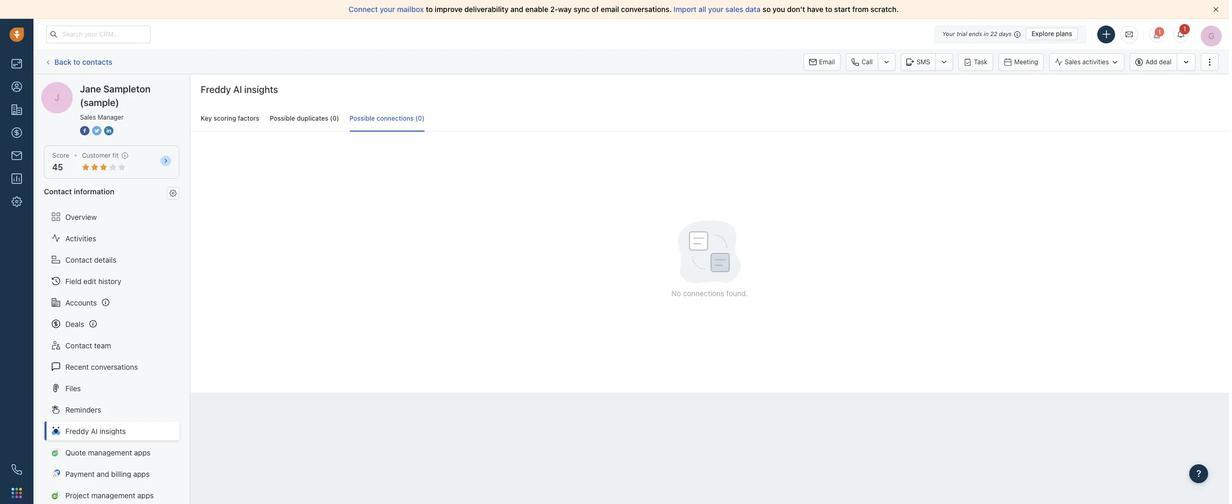 Task type: vqa. For each thing, say whether or not it's contained in the screenshot.
contacted
no



Task type: describe. For each thing, give the bounding box(es) containing it.
quote
[[65, 449, 86, 457]]

key
[[201, 115, 212, 122]]

meeting
[[1015, 58, 1039, 66]]

close image
[[1214, 7, 1219, 12]]

task button
[[959, 53, 994, 71]]

your trial ends in 22 days
[[943, 30, 1012, 37]]

sampleton for jane sampleton (sample) sales manager
[[103, 84, 151, 95]]

possible connections (0) link
[[350, 106, 425, 132]]

history
[[98, 277, 121, 286]]

way
[[558, 5, 572, 14]]

contact information
[[44, 187, 114, 196]]

contact team
[[65, 341, 111, 350]]

mng settings image
[[169, 190, 177, 197]]

connect
[[349, 5, 378, 14]]

jane for jane sampleton (sample)
[[62, 82, 78, 90]]

deal
[[1160, 58, 1172, 66]]

meeting button
[[999, 53, 1044, 71]]

no
[[672, 289, 681, 298]]

reminders
[[65, 406, 101, 415]]

0 vertical spatial sales
[[1065, 58, 1081, 66]]

1 horizontal spatial 1
[[1184, 25, 1187, 33]]

data
[[746, 5, 761, 14]]

45
[[52, 163, 63, 172]]

field edit history
[[65, 277, 121, 286]]

explore
[[1032, 30, 1055, 38]]

import all your sales data link
[[674, 5, 763, 14]]

possible duplicates (0)
[[270, 115, 339, 122]]

1 horizontal spatial to
[[426, 5, 433, 14]]

call link
[[846, 53, 878, 71]]

contact for contact details
[[65, 256, 92, 264]]

1 your from the left
[[380, 5, 395, 14]]

1 horizontal spatial freddy
[[201, 84, 231, 95]]

twitter circled image
[[92, 126, 101, 137]]

2-
[[551, 5, 558, 14]]

ends
[[969, 30, 983, 37]]

payment and billing apps
[[65, 470, 150, 479]]

facebook circled image
[[80, 126, 89, 137]]

send email image
[[1126, 30, 1133, 39]]

management for quote
[[88, 449, 132, 457]]

apps for quote management apps
[[134, 449, 151, 457]]

information
[[74, 187, 114, 196]]

sms button
[[901, 53, 936, 71]]

freshworks switcher image
[[12, 488, 22, 499]]

duplicates
[[297, 115, 328, 122]]

so
[[763, 5, 771, 14]]

billing
[[111, 470, 131, 479]]

plans
[[1056, 30, 1073, 38]]

recent
[[65, 363, 89, 372]]

add deal button
[[1130, 53, 1177, 71]]

possible connections (0)
[[350, 115, 425, 122]]

1 horizontal spatial freddy ai insights
[[201, 84, 278, 95]]

email
[[820, 58, 835, 66]]

task
[[974, 58, 988, 66]]

conversations
[[91, 363, 138, 372]]

0 horizontal spatial to
[[73, 57, 80, 66]]

call
[[862, 58, 873, 66]]

sales
[[726, 5, 744, 14]]

45 button
[[52, 163, 63, 172]]

1 horizontal spatial ai
[[233, 84, 242, 95]]

explore plans
[[1032, 30, 1073, 38]]

start
[[835, 5, 851, 14]]

possible for possible duplicates (0)
[[270, 115, 295, 122]]

days
[[999, 30, 1012, 37]]

contact for contact team
[[65, 341, 92, 350]]

explore plans link
[[1026, 28, 1079, 40]]

1 vertical spatial and
[[97, 470, 109, 479]]

add
[[1146, 58, 1158, 66]]

0 horizontal spatial freddy ai insights
[[65, 427, 126, 436]]

of
[[592, 5, 599, 14]]

sampleton for jane sampleton (sample)
[[80, 82, 116, 90]]

0 horizontal spatial 1 link
[[1150, 26, 1165, 42]]

manager
[[98, 114, 124, 121]]

from
[[853, 5, 869, 14]]

0 vertical spatial insights
[[244, 84, 278, 95]]

jane sampleton (sample)
[[62, 82, 148, 90]]

project
[[65, 491, 89, 500]]

add deal
[[1146, 58, 1172, 66]]



Task type: locate. For each thing, give the bounding box(es) containing it.
management for project
[[91, 491, 135, 500]]

1 horizontal spatial 1 link
[[1174, 24, 1190, 42]]

no connections found.
[[672, 289, 748, 298]]

email
[[601, 5, 619, 14]]

activities
[[1083, 58, 1110, 66]]

0 horizontal spatial connections
[[377, 115, 414, 122]]

0 horizontal spatial (0)
[[330, 115, 339, 122]]

1 vertical spatial freddy
[[65, 427, 89, 436]]

trial
[[957, 30, 968, 37]]

details
[[94, 256, 117, 264]]

0 vertical spatial contact
[[44, 187, 72, 196]]

2 vertical spatial contact
[[65, 341, 92, 350]]

deals
[[65, 320, 84, 329]]

your
[[943, 30, 955, 37]]

sampleton
[[80, 82, 116, 90], [103, 84, 151, 95]]

freddy up quote
[[65, 427, 89, 436]]

recent conversations
[[65, 363, 138, 372]]

jane sampleton (sample) sales manager
[[80, 84, 151, 121]]

accounts
[[65, 298, 97, 307]]

in
[[984, 30, 989, 37]]

apps right billing
[[133, 470, 150, 479]]

your right "all"
[[709, 5, 724, 14]]

0 horizontal spatial jane
[[62, 82, 78, 90]]

you
[[773, 5, 786, 14]]

(sample) for jane sampleton (sample)
[[118, 82, 148, 90]]

to right the mailbox
[[426, 5, 433, 14]]

0 horizontal spatial 1
[[1159, 29, 1162, 35]]

0 vertical spatial connections
[[377, 115, 414, 122]]

1 (0) from the left
[[330, 115, 339, 122]]

22
[[991, 30, 998, 37]]

sampleton inside the jane sampleton (sample) sales manager
[[103, 84, 151, 95]]

back
[[54, 57, 71, 66]]

freddy ai insights
[[201, 84, 278, 95], [65, 427, 126, 436]]

0 horizontal spatial and
[[97, 470, 109, 479]]

1 horizontal spatial sales
[[1065, 58, 1081, 66]]

2 horizontal spatial to
[[826, 5, 833, 14]]

phone image
[[12, 465, 22, 475]]

customer fit
[[82, 152, 119, 160]]

factors
[[238, 115, 259, 122]]

sms
[[917, 58, 931, 66]]

ai
[[233, 84, 242, 95], [91, 427, 98, 436]]

1 vertical spatial apps
[[133, 470, 150, 479]]

deliverability
[[465, 5, 509, 14]]

and left billing
[[97, 470, 109, 479]]

ai up key scoring factors
[[233, 84, 242, 95]]

1 vertical spatial sales
[[80, 114, 96, 121]]

apps down payment and billing apps
[[137, 491, 154, 500]]

1
[[1184, 25, 1187, 33], [1159, 29, 1162, 35]]

all
[[699, 5, 707, 14]]

freddy up 'scoring'
[[201, 84, 231, 95]]

quote management apps
[[65, 449, 151, 457]]

management up payment and billing apps
[[88, 449, 132, 457]]

1 link up add deal button
[[1174, 24, 1190, 42]]

connections for no
[[683, 289, 725, 298]]

sales up facebook circled image
[[80, 114, 96, 121]]

1 vertical spatial insights
[[100, 427, 126, 436]]

overview
[[65, 213, 97, 222]]

1 vertical spatial contact
[[65, 256, 92, 264]]

0 vertical spatial (sample)
[[118, 82, 148, 90]]

possible left duplicates
[[270, 115, 295, 122]]

conversations.
[[621, 5, 672, 14]]

1 vertical spatial ai
[[91, 427, 98, 436]]

2 vertical spatial apps
[[137, 491, 154, 500]]

freddy ai insights up factors in the left of the page
[[201, 84, 278, 95]]

back to contacts link
[[44, 54, 113, 70]]

j down back to contacts link
[[47, 82, 51, 90]]

to left the start
[[826, 5, 833, 14]]

2 (0) from the left
[[416, 115, 425, 122]]

jane
[[62, 82, 78, 90], [80, 84, 101, 95]]

project management apps
[[65, 491, 154, 500]]

to right back
[[73, 57, 80, 66]]

found.
[[727, 289, 748, 298]]

linkedin circled image
[[104, 126, 114, 137]]

possible for possible connections (0)
[[350, 115, 375, 122]]

(sample) up manager
[[118, 82, 148, 90]]

management
[[88, 449, 132, 457], [91, 491, 135, 500]]

edit
[[83, 277, 96, 286]]

j
[[47, 82, 51, 90], [54, 92, 60, 103]]

apps for project management apps
[[137, 491, 154, 500]]

email button
[[804, 53, 841, 71]]

contact down activities
[[65, 256, 92, 264]]

import
[[674, 5, 697, 14]]

1 vertical spatial j
[[54, 92, 60, 103]]

score
[[52, 152, 69, 160]]

insights up factors in the left of the page
[[244, 84, 278, 95]]

possible
[[270, 115, 295, 122], [350, 115, 375, 122]]

(0) for possible duplicates (0)
[[330, 115, 339, 122]]

Search your CRM... text field
[[46, 25, 151, 43]]

1 horizontal spatial your
[[709, 5, 724, 14]]

enable
[[526, 5, 549, 14]]

1 horizontal spatial (0)
[[416, 115, 425, 122]]

key scoring factors link
[[201, 106, 259, 132]]

fit
[[113, 152, 119, 160]]

1 vertical spatial connections
[[683, 289, 725, 298]]

and left enable in the left top of the page
[[511, 5, 524, 14]]

insights up 'quote management apps'
[[100, 427, 126, 436]]

sales inside the jane sampleton (sample) sales manager
[[80, 114, 96, 121]]

contact down '45'
[[44, 187, 72, 196]]

0 horizontal spatial sales
[[80, 114, 96, 121]]

jane inside the jane sampleton (sample) sales manager
[[80, 84, 101, 95]]

back to contacts
[[54, 57, 112, 66]]

1 possible from the left
[[270, 115, 295, 122]]

1 horizontal spatial j
[[54, 92, 60, 103]]

0 horizontal spatial insights
[[100, 427, 126, 436]]

0 horizontal spatial your
[[380, 5, 395, 14]]

apps up payment and billing apps
[[134, 449, 151, 457]]

0 vertical spatial apps
[[134, 449, 151, 457]]

improve
[[435, 5, 463, 14]]

contact
[[44, 187, 72, 196], [65, 256, 92, 264], [65, 341, 92, 350]]

mailbox
[[397, 5, 424, 14]]

connect your mailbox link
[[349, 5, 426, 14]]

contact details
[[65, 256, 117, 264]]

call button
[[846, 53, 878, 71]]

j for score
[[54, 92, 60, 103]]

possible right duplicates
[[350, 115, 375, 122]]

j for j
[[47, 82, 51, 90]]

0 horizontal spatial j
[[47, 82, 51, 90]]

sales activities
[[1065, 58, 1110, 66]]

1 horizontal spatial possible
[[350, 115, 375, 122]]

0 vertical spatial freddy ai insights
[[201, 84, 278, 95]]

customer
[[82, 152, 111, 160]]

1 horizontal spatial jane
[[80, 84, 101, 95]]

activities
[[65, 234, 96, 243]]

1 horizontal spatial connections
[[683, 289, 725, 298]]

ai down reminders
[[91, 427, 98, 436]]

0 horizontal spatial possible
[[270, 115, 295, 122]]

0 horizontal spatial freddy
[[65, 427, 89, 436]]

sales activities button
[[1050, 53, 1130, 71], [1050, 53, 1125, 71]]

contact for contact information
[[44, 187, 72, 196]]

j down back
[[54, 92, 60, 103]]

and
[[511, 5, 524, 14], [97, 470, 109, 479]]

sales
[[1065, 58, 1081, 66], [80, 114, 96, 121]]

don't
[[787, 5, 806, 14]]

field
[[65, 277, 82, 286]]

1 vertical spatial freddy ai insights
[[65, 427, 126, 436]]

possible duplicates (0) link
[[270, 106, 339, 132]]

(0) for possible connections (0)
[[416, 115, 425, 122]]

sales left activities
[[1065, 58, 1081, 66]]

0 horizontal spatial ai
[[91, 427, 98, 436]]

0 vertical spatial management
[[88, 449, 132, 457]]

(sample) inside the jane sampleton (sample) sales manager
[[80, 97, 119, 108]]

1 vertical spatial (sample)
[[80, 97, 119, 108]]

jane for jane sampleton (sample) sales manager
[[80, 84, 101, 95]]

1 vertical spatial management
[[91, 491, 135, 500]]

jane down back
[[62, 82, 78, 90]]

0 vertical spatial j
[[47, 82, 51, 90]]

sampleton down contacts
[[80, 82, 116, 90]]

sync
[[574, 5, 590, 14]]

2 your from the left
[[709, 5, 724, 14]]

score 45
[[52, 152, 69, 172]]

(sample) down jane sampleton (sample) in the top left of the page
[[80, 97, 119, 108]]

scratch.
[[871, 5, 899, 14]]

have
[[807, 5, 824, 14]]

0 vertical spatial and
[[511, 5, 524, 14]]

1 link right the send email icon
[[1150, 26, 1165, 42]]

0 vertical spatial freddy
[[201, 84, 231, 95]]

contacts
[[82, 57, 112, 66]]

connect your mailbox to improve deliverability and enable 2-way sync of email conversations. import all your sales data so you don't have to start from scratch.
[[349, 5, 899, 14]]

files
[[65, 384, 81, 393]]

(0)
[[330, 115, 339, 122], [416, 115, 425, 122]]

contact up "recent"
[[65, 341, 92, 350]]

2 possible from the left
[[350, 115, 375, 122]]

phone element
[[6, 460, 27, 481]]

1 horizontal spatial insights
[[244, 84, 278, 95]]

freddy ai insights up 'quote management apps'
[[65, 427, 126, 436]]

1 horizontal spatial and
[[511, 5, 524, 14]]

sampleton up manager
[[103, 84, 151, 95]]

management down payment and billing apps
[[91, 491, 135, 500]]

key scoring factors
[[201, 115, 259, 122]]

team
[[94, 341, 111, 350]]

your left the mailbox
[[380, 5, 395, 14]]

0 vertical spatial ai
[[233, 84, 242, 95]]

payment
[[65, 470, 95, 479]]

(sample) for jane sampleton (sample) sales manager
[[80, 97, 119, 108]]

jane down contacts
[[80, 84, 101, 95]]

connections for possible
[[377, 115, 414, 122]]



